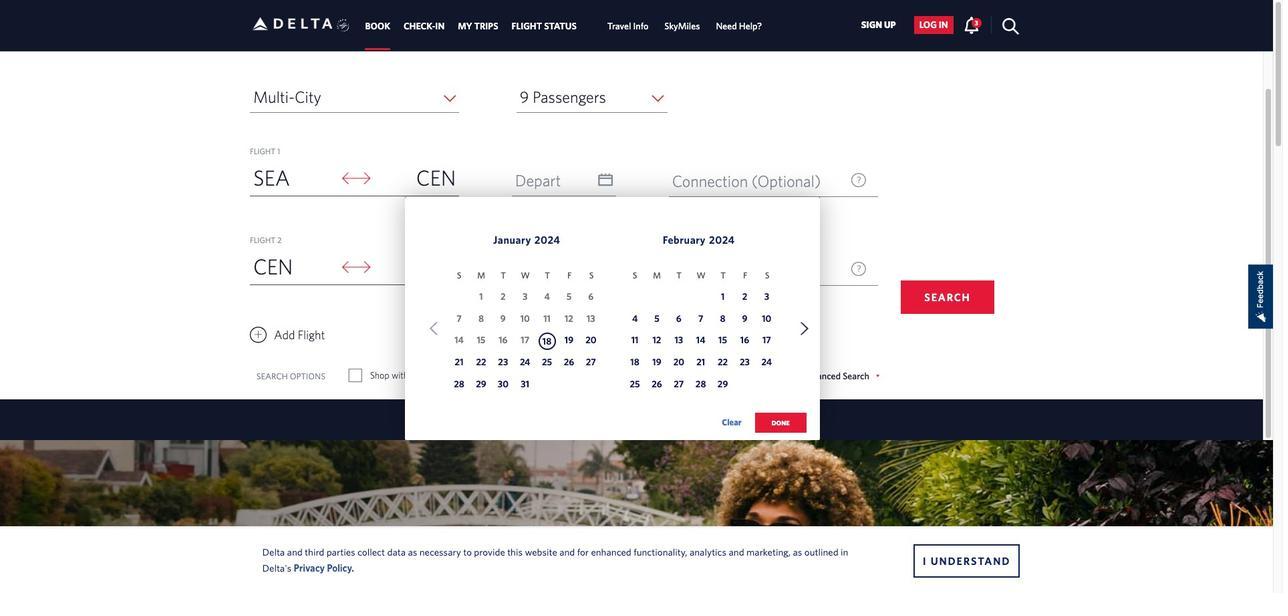 Task type: locate. For each thing, give the bounding box(es) containing it.
0 horizontal spatial 24
[[520, 357, 530, 368]]

1 21 from the left
[[455, 357, 464, 368]]

w
[[521, 271, 530, 281], [697, 271, 706, 281]]

22
[[476, 357, 486, 368], [718, 357, 728, 368]]

flight for cen
[[250, 235, 276, 245]]

check-in
[[404, 21, 445, 32]]

0 vertical spatial 20
[[586, 335, 597, 346]]

1 connection (optional) from the top
[[672, 172, 821, 190]]

1 horizontal spatial 9
[[520, 88, 529, 106]]

2 f from the left
[[743, 271, 747, 281]]

24
[[520, 357, 530, 368], [762, 357, 772, 368]]

25 link right 'refundable'
[[538, 355, 556, 372]]

1 vertical spatial 19
[[653, 357, 661, 368]]

1 horizontal spatial 25
[[630, 379, 640, 390]]

0 horizontal spatial 9
[[500, 313, 506, 324]]

1 t from the left
[[501, 271, 506, 281]]

parties
[[327, 546, 355, 558]]

10
[[520, 313, 530, 324], [762, 313, 772, 324]]

29 left 30
[[476, 379, 486, 390]]

15
[[477, 335, 486, 346], [719, 335, 727, 346]]

24 down 17 link
[[762, 357, 772, 368]]

help?
[[739, 21, 762, 32]]

28
[[454, 379, 464, 390], [696, 379, 706, 390]]

12
[[565, 313, 573, 324], [653, 335, 661, 346]]

3 and from the left
[[729, 546, 744, 558]]

privacy policy. link
[[294, 562, 354, 574]]

10 right 9 link
[[762, 313, 772, 324]]

0 horizontal spatial 28
[[454, 379, 464, 390]]

flight up sea
[[250, 146, 276, 156]]

0 vertical spatial 19 link
[[560, 333, 578, 350]]

13 down 6 'link'
[[675, 335, 683, 346]]

in
[[435, 21, 445, 32]]

28 link left the refundable fares checkbox
[[451, 377, 468, 394]]

21 down 14 link
[[697, 357, 705, 368]]

1 horizontal spatial 24
[[762, 357, 772, 368]]

enhanced
[[591, 546, 631, 558]]

1 23 from the left
[[498, 357, 508, 368]]

1 horizontal spatial 11
[[631, 335, 639, 346]]

february 2024
[[663, 234, 735, 246]]

done button
[[755, 413, 806, 433]]

0 horizontal spatial f
[[567, 271, 572, 281]]

skyteam image
[[337, 5, 350, 46]]

1 horizontal spatial 18
[[630, 357, 639, 368]]

t
[[501, 271, 506, 281], [545, 271, 550, 281], [677, 271, 682, 281], [721, 271, 726, 281]]

0 horizontal spatial 4
[[544, 291, 550, 302]]

​
[[455, 370, 458, 381]]

27 link right fares
[[582, 355, 600, 372]]

2 28 link from the left
[[692, 377, 710, 394]]

2 2024 from the left
[[709, 234, 735, 246]]

12 link
[[648, 333, 666, 350]]

as left outlined
[[793, 546, 802, 558]]

0 horizontal spatial 22
[[476, 357, 486, 368]]

and left for
[[560, 546, 575, 558]]

tab list
[[359, 0, 770, 50]]

4 t from the left
[[721, 271, 726, 281]]

m
[[477, 271, 485, 281], [653, 271, 661, 281]]

0 vertical spatial 25
[[542, 357, 552, 368]]

2 t from the left
[[545, 271, 550, 281]]

2024 right the february
[[709, 234, 735, 246]]

2 horizontal spatial 1
[[721, 291, 725, 302]]

1 horizontal spatial 29
[[718, 379, 728, 390]]

search inside button
[[925, 291, 971, 303]]

february
[[663, 234, 706, 246]]

0 horizontal spatial 6
[[588, 291, 594, 302]]

7 right 6 'link'
[[698, 313, 703, 324]]

14 up ​
[[455, 335, 464, 346]]

0 horizontal spatial 10
[[520, 313, 530, 324]]

20 link down 13 link
[[670, 355, 688, 372]]

None text field
[[512, 165, 616, 196], [512, 254, 616, 285], [512, 165, 616, 196], [512, 254, 616, 285]]

25
[[542, 357, 552, 368], [630, 379, 640, 390]]

4 left 5 link
[[632, 313, 638, 324]]

1 29 link from the left
[[472, 377, 490, 394]]

3 right log in
[[975, 19, 978, 27]]

25 up fares
[[542, 357, 552, 368]]

connection (optional) for cen
[[672, 172, 821, 190]]

connection (optional) for to
[[672, 261, 821, 279]]

1 28 link from the left
[[451, 377, 468, 394]]

8
[[478, 313, 484, 324], [720, 313, 726, 324]]

my trips link
[[458, 14, 498, 38]]

2024 right january
[[535, 234, 560, 246]]

0 horizontal spatial 19
[[565, 335, 574, 346]]

20 for bottom 20 link
[[673, 357, 684, 368]]

1 m from the left
[[477, 271, 485, 281]]

0 vertical spatial 11
[[544, 313, 551, 324]]

0 vertical spatial search
[[925, 291, 971, 303]]

6
[[588, 291, 594, 302], [676, 313, 682, 324]]

23 for 1st the 23 link from the right
[[740, 357, 750, 368]]

january
[[493, 234, 531, 246]]

0 horizontal spatial 21 link
[[451, 355, 468, 372]]

14
[[455, 335, 464, 346], [696, 335, 705, 346]]

and right analytics
[[729, 546, 744, 558]]

2 15 from the left
[[719, 335, 727, 346]]

2024 for february 2024
[[709, 234, 735, 246]]

t down the february
[[677, 271, 682, 281]]

2 link
[[736, 289, 754, 307]]

1 horizontal spatial 26
[[652, 379, 662, 390]]

1 horizontal spatial 18 link
[[626, 355, 644, 372]]

2 down sea
[[277, 235, 282, 245]]

1 2024 from the left
[[535, 234, 560, 246]]

1 horizontal spatial w
[[697, 271, 706, 281]]

8 up the refundable fares checkbox
[[478, 313, 484, 324]]

0 horizontal spatial 5
[[567, 291, 572, 302]]

1 horizontal spatial 28
[[696, 379, 706, 390]]

28 left the refundable fares checkbox
[[454, 379, 464, 390]]

1 horizontal spatial 22 link
[[714, 355, 732, 372]]

4 down january 2024
[[544, 291, 550, 302]]

0 horizontal spatial 17
[[521, 335, 529, 346]]

2 (optional) from the top
[[752, 261, 821, 279]]

in right outlined
[[841, 546, 848, 558]]

2 connection (optional) from the top
[[672, 261, 821, 279]]

analytics
[[690, 546, 727, 558]]

w down february 2024
[[697, 271, 706, 281]]

28 down 14 link
[[696, 379, 706, 390]]

6 link
[[670, 311, 688, 329]]

15 up the refundable fares checkbox
[[477, 335, 486, 346]]

1 horizontal spatial 22
[[718, 357, 728, 368]]

23 link up 30
[[494, 355, 512, 372]]

11 up fares
[[544, 313, 551, 324]]

1 15 from the left
[[477, 335, 486, 346]]

27
[[586, 357, 596, 368], [674, 379, 684, 390]]

26 link
[[560, 355, 578, 372], [648, 377, 666, 394]]

24 link down 17 link
[[758, 355, 776, 372]]

2 17 from the left
[[763, 335, 771, 346]]

1 (optional) from the top
[[752, 172, 821, 190]]

0 vertical spatial connection (optional)
[[672, 172, 821, 190]]

1 vertical spatial (optional)
[[752, 261, 821, 279]]

19 for left 19 link
[[565, 335, 574, 346]]

12 left 4 link
[[565, 313, 573, 324]]

29 link left 30 link
[[472, 377, 490, 394]]

0 horizontal spatial 29 link
[[472, 377, 490, 394]]

1 horizontal spatial 3 link
[[964, 16, 982, 33]]

need help? link
[[716, 14, 762, 38]]

1 w from the left
[[521, 271, 530, 281]]

19 link
[[560, 333, 578, 350], [648, 355, 666, 372]]

22 link down 15 link
[[714, 355, 732, 372]]

0 vertical spatial 12
[[565, 313, 573, 324]]

2 8 from the left
[[720, 313, 726, 324]]

1 vertical spatial 20 link
[[670, 355, 688, 372]]

10 up refundable fares
[[520, 313, 530, 324]]

23
[[498, 357, 508, 368], [740, 357, 750, 368]]

1 connection (optional) link from the top
[[669, 166, 878, 197]]

for
[[577, 546, 589, 558]]

24 link up 31
[[516, 355, 534, 372]]

0 horizontal spatial 29
[[476, 379, 486, 390]]

2 29 link from the left
[[714, 377, 732, 394]]

connection up 1 link in the right of the page
[[672, 261, 748, 279]]

f
[[567, 271, 572, 281], [743, 271, 747, 281]]

0 vertical spatial 27
[[586, 357, 596, 368]]

3 t from the left
[[677, 271, 682, 281]]

0 vertical spatial 5
[[567, 291, 572, 302]]

29 link
[[472, 377, 490, 394], [714, 377, 732, 394]]

22 link right ​
[[472, 355, 490, 372]]

shop with miles
[[370, 370, 432, 381]]

0 vertical spatial (optional)
[[752, 172, 821, 190]]

calendar expanded, use arrow keys to select date application
[[405, 197, 820, 447]]

9 down 2 link
[[742, 313, 748, 324]]

0 vertical spatial in
[[939, 20, 948, 30]]

refundable
[[489, 370, 532, 381]]

20 link
[[582, 333, 600, 350], [670, 355, 688, 372]]

22 link
[[472, 355, 490, 372], [714, 355, 732, 372]]

27 link
[[582, 355, 600, 372], [670, 377, 688, 394]]

1 horizontal spatial 14
[[696, 335, 705, 346]]

9 for 9 link
[[742, 313, 748, 324]]

flight
[[250, 146, 276, 156], [250, 235, 276, 245], [298, 328, 325, 342]]

12 down 5 link
[[653, 335, 661, 346]]

and
[[287, 546, 303, 558], [560, 546, 575, 558], [729, 546, 744, 558]]

24 up refundable fares
[[520, 357, 530, 368]]

21 up ​
[[455, 357, 464, 368]]

1 29 from the left
[[476, 379, 486, 390]]

17 up refundable fares
[[521, 335, 529, 346]]

1 horizontal spatial 6
[[676, 313, 682, 324]]

29
[[476, 379, 486, 390], [718, 379, 728, 390]]

1 vertical spatial 18
[[630, 357, 639, 368]]

done
[[772, 419, 790, 427]]

0 horizontal spatial w
[[521, 271, 530, 281]]

my
[[458, 21, 472, 32]]

21 link down 14 link
[[692, 355, 710, 372]]

to
[[463, 546, 472, 558]]

2 connection from the top
[[672, 261, 748, 279]]

29 link up clear
[[714, 377, 732, 394]]

t up 1 link in the right of the page
[[721, 271, 726, 281]]

1 21 link from the left
[[451, 355, 468, 372]]

0 horizontal spatial 22 link
[[472, 355, 490, 372]]

1 horizontal spatial 4
[[632, 313, 638, 324]]

21
[[455, 357, 464, 368], [697, 357, 705, 368]]

connection (optional) link for cen
[[669, 166, 878, 197]]

Multi-City field
[[250, 82, 459, 113]]

0 horizontal spatial 3 link
[[758, 289, 776, 307]]

20 down 13 link
[[673, 357, 684, 368]]

9 inside field
[[520, 88, 529, 106]]

0 horizontal spatial 2
[[277, 235, 282, 245]]

m up 5 link
[[653, 271, 661, 281]]

0 horizontal spatial and
[[287, 546, 303, 558]]

9 for 9 passengers
[[520, 88, 529, 106]]

1 horizontal spatial cen
[[416, 165, 456, 190]]

t down january 2024
[[545, 271, 550, 281]]

0 horizontal spatial 15
[[477, 335, 486, 346]]

m right to
[[477, 271, 485, 281]]

1 horizontal spatial 21
[[697, 357, 705, 368]]

1 17 from the left
[[521, 335, 529, 346]]

14 link
[[692, 333, 710, 350]]

1 connection from the top
[[672, 172, 748, 190]]

provide
[[474, 546, 505, 558]]

2 and from the left
[[560, 546, 575, 558]]

1 horizontal spatial m
[[653, 271, 661, 281]]

1 vertical spatial connection (optional) link
[[669, 255, 878, 286]]

7 up ​
[[457, 313, 462, 324]]

16 up 'refundable'
[[499, 335, 508, 346]]

0 horizontal spatial 7
[[457, 313, 462, 324]]

2 28 from the left
[[696, 379, 706, 390]]

20 link left 11 link
[[582, 333, 600, 350]]

delta
[[262, 546, 285, 558]]

2 down january
[[501, 291, 506, 302]]

9
[[520, 88, 529, 106], [500, 313, 506, 324], [742, 313, 748, 324]]

0 horizontal spatial 14
[[455, 335, 464, 346]]

2 connection (optional) link from the top
[[669, 255, 878, 286]]

30 link
[[494, 377, 512, 394]]

23 down 16 link
[[740, 357, 750, 368]]

and left third
[[287, 546, 303, 558]]

28 link down 14 link
[[692, 377, 710, 394]]

6 inside 'link'
[[676, 313, 682, 324]]

27 link down 13 link
[[670, 377, 688, 394]]

travel info link
[[607, 14, 649, 38]]

connection (optional) link
[[669, 166, 878, 197], [669, 255, 878, 286]]

18
[[543, 336, 552, 347], [630, 357, 639, 368]]

11 down 4 link
[[631, 335, 639, 346]]

website
[[525, 546, 557, 558]]

4
[[544, 291, 550, 302], [632, 313, 638, 324]]

advanced
[[802, 371, 841, 382]]

1 horizontal spatial 20
[[673, 357, 684, 368]]

3 right 2 link
[[764, 291, 769, 302]]

log in button
[[914, 16, 954, 34]]

20
[[586, 335, 597, 346], [673, 357, 684, 368]]

25 down 11 link
[[630, 379, 640, 390]]

14 down 7 link
[[696, 335, 705, 346]]

as right data
[[408, 546, 417, 558]]

1 horizontal spatial 29 link
[[714, 377, 732, 394]]

m for february
[[653, 271, 661, 281]]

search for search
[[925, 291, 971, 303]]

8 down 1 link in the right of the page
[[720, 313, 726, 324]]

in right log
[[939, 20, 948, 30]]

connection up february 2024
[[672, 172, 748, 190]]

i understand
[[923, 555, 1011, 567]]

18 down 11 link
[[630, 357, 639, 368]]

advanced search
[[802, 371, 870, 382]]

22 up the refundable fares checkbox
[[476, 357, 486, 368]]

0 horizontal spatial 28 link
[[451, 377, 468, 394]]

in inside 'button'
[[939, 20, 948, 30]]

2 m from the left
[[653, 271, 661, 281]]

i
[[923, 555, 927, 567]]

23 up 'refundable'
[[498, 357, 508, 368]]

0 horizontal spatial 23 link
[[494, 355, 512, 372]]

29 up clear
[[718, 379, 728, 390]]

25 for the left 25 link
[[542, 357, 552, 368]]

3 down january 2024
[[523, 291, 528, 302]]

1 24 from the left
[[520, 357, 530, 368]]

9 up 'refundable'
[[500, 313, 506, 324]]

1 7 from the left
[[457, 313, 462, 324]]

check-in link
[[404, 14, 445, 38]]

0 horizontal spatial 11
[[544, 313, 551, 324]]

1 horizontal spatial 17
[[763, 335, 771, 346]]

15 down 8 "link"
[[719, 335, 727, 346]]

cen link
[[372, 161, 459, 196], [250, 250, 337, 285]]

options
[[290, 371, 325, 381]]

2 horizontal spatial 3
[[975, 19, 978, 27]]

20 left 11 link
[[586, 335, 597, 346]]

search options
[[257, 371, 325, 381]]

1 s from the left
[[457, 271, 461, 281]]

9 left passengers
[[520, 88, 529, 106]]

travel
[[607, 21, 631, 32]]

23 link down 16 link
[[736, 355, 754, 372]]

1 horizontal spatial 27
[[674, 379, 684, 390]]

1 vertical spatial connection
[[672, 261, 748, 279]]

2 w from the left
[[697, 271, 706, 281]]

1 horizontal spatial 24 link
[[758, 355, 776, 372]]

1 horizontal spatial 27 link
[[670, 377, 688, 394]]

7
[[457, 313, 462, 324], [698, 313, 703, 324]]

9 link
[[736, 311, 754, 329]]

21 link left the refundable fares checkbox
[[451, 355, 468, 372]]

up
[[884, 20, 896, 30]]

18 link down 11 link
[[626, 355, 644, 372]]

connection for to
[[672, 261, 748, 279]]

21 link
[[451, 355, 468, 372], [692, 355, 710, 372]]

fares
[[534, 370, 554, 381]]

0 vertical spatial 4
[[544, 291, 550, 302]]

22 down 15 link
[[718, 357, 728, 368]]

1 vertical spatial 4
[[632, 313, 638, 324]]

0 vertical spatial connection
[[672, 172, 748, 190]]

2 16 from the left
[[740, 335, 749, 346]]

16 down 9 link
[[740, 335, 749, 346]]

18 up fares
[[543, 336, 552, 347]]

0 horizontal spatial 24 link
[[516, 355, 534, 372]]

3 link right 2 link
[[758, 289, 776, 307]]

refundable fares
[[489, 370, 554, 381]]

1 horizontal spatial f
[[743, 271, 747, 281]]

26 link down 12 link
[[648, 377, 666, 394]]

1 horizontal spatial 23
[[740, 357, 750, 368]]

17 down 10 link
[[763, 335, 771, 346]]

0 horizontal spatial 27
[[586, 357, 596, 368]]

26 link right fares
[[560, 355, 578, 372]]

m for january
[[477, 271, 485, 281]]

1 horizontal spatial 19
[[653, 357, 661, 368]]

3 link right log in
[[964, 16, 982, 33]]

3
[[975, 19, 978, 27], [523, 291, 528, 302], [764, 291, 769, 302]]

13 left 4 link
[[587, 313, 595, 324]]

0 horizontal spatial cen
[[253, 254, 293, 279]]

1 horizontal spatial 26 link
[[648, 377, 666, 394]]

flight down sea
[[250, 235, 276, 245]]

3 link inside calendar expanded, use arrow keys to select date application
[[758, 289, 776, 307]]

0 horizontal spatial 16
[[499, 335, 508, 346]]

1 vertical spatial flight
[[250, 235, 276, 245]]

w down january 2024
[[521, 271, 530, 281]]

2 7 from the left
[[698, 313, 703, 324]]

with
[[392, 370, 408, 381]]

18 link up fares
[[538, 333, 556, 350]]

sign up link
[[856, 16, 901, 34]]

1 vertical spatial cen
[[253, 254, 293, 279]]

2 23 from the left
[[740, 357, 750, 368]]

t down january
[[501, 271, 506, 281]]

25 link down 11 link
[[626, 377, 644, 394]]

2 right 1 link in the right of the page
[[742, 291, 747, 302]]

flight right the add
[[298, 328, 325, 342]]

cen for topmost the cen link
[[416, 165, 456, 190]]

1 f from the left
[[567, 271, 572, 281]]

1 28 from the left
[[454, 379, 464, 390]]

1 horizontal spatial 23 link
[[736, 355, 754, 372]]

1 horizontal spatial and
[[560, 546, 575, 558]]

1 vertical spatial 11
[[631, 335, 639, 346]]



Task type: describe. For each thing, give the bounding box(es) containing it.
add flight
[[274, 328, 325, 342]]

in inside delta and third parties collect data as necessary to provide this website and for enhanced functionality, analytics and marketing, as outlined in delta's
[[841, 546, 848, 558]]

my trips
[[458, 21, 498, 32]]

log in
[[919, 20, 948, 30]]

2 22 from the left
[[718, 357, 728, 368]]

travel info
[[607, 21, 649, 32]]

8 link
[[714, 311, 732, 329]]

1 and from the left
[[287, 546, 303, 558]]

1 22 from the left
[[476, 357, 486, 368]]

2024 for january 2024
[[535, 234, 560, 246]]

2 horizontal spatial 2
[[742, 291, 747, 302]]

w for february
[[697, 271, 706, 281]]

0 horizontal spatial 26 link
[[560, 355, 578, 372]]

flight 1
[[250, 146, 280, 156]]

0 vertical spatial cen link
[[372, 161, 459, 196]]

trips
[[474, 21, 498, 32]]

multi-
[[253, 88, 295, 106]]

8 inside "link"
[[720, 313, 726, 324]]

need help?
[[716, 21, 762, 32]]

book tab panel
[[0, 47, 1263, 447]]

advanced search link
[[802, 371, 880, 382]]

0 vertical spatial 18
[[543, 336, 552, 347]]

need
[[716, 21, 737, 32]]

0 horizontal spatial 19 link
[[560, 333, 578, 350]]

delta air lines image
[[252, 3, 333, 45]]

1 horizontal spatial 3
[[764, 291, 769, 302]]

log
[[919, 20, 937, 30]]

7 link
[[692, 311, 710, 329]]

1 vertical spatial 27 link
[[670, 377, 688, 394]]

0 horizontal spatial 12
[[565, 313, 573, 324]]

f for february 2024
[[743, 271, 747, 281]]

31
[[521, 379, 529, 390]]

status
[[544, 21, 577, 32]]

flight 2
[[250, 235, 282, 245]]

skymiles link
[[665, 14, 700, 38]]

1 vertical spatial 18 link
[[626, 355, 644, 372]]

1 8 from the left
[[478, 313, 484, 324]]

1 horizontal spatial 5
[[654, 313, 659, 324]]

20 for left 20 link
[[586, 335, 597, 346]]

1 vertical spatial 19 link
[[648, 355, 666, 372]]

1 horizontal spatial 25 link
[[626, 377, 644, 394]]

0 vertical spatial 13
[[587, 313, 595, 324]]

sign
[[861, 20, 882, 30]]

5 link
[[648, 311, 666, 329]]

data
[[387, 546, 406, 558]]

multi-city
[[253, 88, 321, 106]]

1 horizontal spatial 1
[[479, 291, 483, 302]]

0 vertical spatial 3 link
[[964, 16, 982, 33]]

1 as from the left
[[408, 546, 417, 558]]

17 link
[[758, 333, 776, 350]]

cen for the bottom the cen link
[[253, 254, 293, 279]]

2 21 from the left
[[697, 357, 705, 368]]

(optional) for to
[[752, 261, 821, 279]]

25 for 25 link to the right
[[630, 379, 640, 390]]

depart button
[[512, 165, 617, 196]]

31 link
[[516, 377, 534, 394]]

passengers
[[533, 88, 606, 106]]

2 s from the left
[[589, 271, 594, 281]]

search for search options
[[257, 371, 288, 381]]

depart
[[515, 171, 561, 190]]

10 link
[[758, 311, 776, 329]]

1 23 link from the left
[[494, 355, 512, 372]]

sea link
[[250, 161, 337, 196]]

flight for sea
[[250, 146, 276, 156]]

book link
[[365, 14, 390, 38]]

add
[[274, 328, 295, 342]]

1 vertical spatial cen link
[[250, 250, 337, 285]]

0 horizontal spatial 26
[[564, 357, 574, 368]]

15 link
[[714, 333, 732, 350]]

marketing,
[[747, 546, 791, 558]]

2 14 from the left
[[696, 335, 705, 346]]

19 for bottom 19 link
[[653, 357, 661, 368]]

shop
[[370, 370, 389, 381]]

2 22 link from the left
[[714, 355, 732, 372]]

check-
[[404, 21, 435, 32]]

2 23 link from the left
[[736, 355, 754, 372]]

9 passengers
[[520, 88, 606, 106]]

i understand button
[[914, 544, 1020, 578]]

11 inside 11 link
[[631, 335, 639, 346]]

1 vertical spatial 26
[[652, 379, 662, 390]]

4 s from the left
[[765, 271, 770, 281]]

2 21 link from the left
[[692, 355, 710, 372]]

1 14 from the left
[[455, 335, 464, 346]]

1 vertical spatial 12
[[653, 335, 661, 346]]

privacy
[[294, 562, 325, 574]]

1 vertical spatial 26 link
[[648, 377, 666, 394]]

1 16 from the left
[[499, 335, 508, 346]]

necessary
[[420, 546, 461, 558]]

28 for 2nd 28 link from the right
[[454, 379, 464, 390]]

27 for the bottommost 27 'link'
[[674, 379, 684, 390]]

policy.
[[327, 562, 354, 574]]

2 as from the left
[[793, 546, 802, 558]]

w for january
[[521, 271, 530, 281]]

0 horizontal spatial 20 link
[[582, 333, 600, 350]]

skymiles
[[665, 21, 700, 32]]

add flight button
[[250, 325, 325, 346]]

tab list containing book
[[359, 0, 770, 50]]

to
[[435, 254, 456, 279]]

0 horizontal spatial 3
[[523, 291, 528, 302]]

1 vertical spatial 13
[[675, 335, 683, 346]]

13 link
[[670, 333, 688, 350]]

search
[[843, 371, 870, 382]]

info
[[633, 21, 649, 32]]

flight
[[512, 21, 542, 32]]

city
[[295, 88, 321, 106]]

1 22 link from the left
[[472, 355, 490, 372]]

functionality,
[[634, 546, 687, 558]]

0 horizontal spatial 1
[[277, 146, 280, 156]]

book
[[365, 21, 390, 32]]

16 link
[[736, 333, 754, 350]]

1 24 link from the left
[[516, 355, 534, 372]]

0 horizontal spatial 27 link
[[582, 355, 600, 372]]

2 24 link from the left
[[758, 355, 776, 372]]

(optional) for cen
[[752, 172, 821, 190]]

understand
[[931, 555, 1011, 567]]

Shop with Miles checkbox
[[349, 369, 361, 382]]

2 24 from the left
[[762, 357, 772, 368]]

9 Passengers field
[[517, 82, 667, 113]]

Refundable Fares checkbox
[[468, 369, 480, 382]]

privacy policy.
[[294, 562, 354, 574]]

27 for left 27 'link'
[[586, 357, 596, 368]]

2 10 from the left
[[762, 313, 772, 324]]

3 s from the left
[[633, 271, 637, 281]]

january 2024
[[493, 234, 560, 246]]

flight status link
[[512, 14, 577, 38]]

flight status
[[512, 21, 577, 32]]

connection (optional) link for to
[[669, 255, 878, 286]]

f for january 2024
[[567, 271, 572, 281]]

2 29 from the left
[[718, 379, 728, 390]]

4 link
[[626, 311, 644, 329]]

delta and third parties collect data as necessary to provide this website and for enhanced functionality, analytics and marketing, as outlined in delta's
[[262, 546, 848, 574]]

23 for first the 23 link from left
[[498, 357, 508, 368]]

1 horizontal spatial 2
[[501, 291, 506, 302]]

clear button
[[722, 413, 742, 433]]

collect
[[358, 546, 385, 558]]

to link
[[372, 250, 459, 285]]

28 for first 28 link from right
[[696, 379, 706, 390]]

connection for cen
[[672, 172, 748, 190]]

flight inside add flight button
[[298, 328, 325, 342]]

0 horizontal spatial 25 link
[[538, 355, 556, 372]]

delta's
[[262, 562, 291, 574]]

third
[[305, 546, 324, 558]]

this
[[507, 546, 523, 558]]

1 link
[[714, 289, 732, 307]]

30
[[498, 379, 509, 390]]

0 vertical spatial 18 link
[[538, 333, 556, 350]]

miles
[[411, 370, 432, 381]]

sea
[[253, 165, 290, 190]]

outlined
[[805, 546, 839, 558]]

1 10 from the left
[[520, 313, 530, 324]]



Task type: vqa. For each thing, say whether or not it's contained in the screenshot.
advsearchtriangle icon
no



